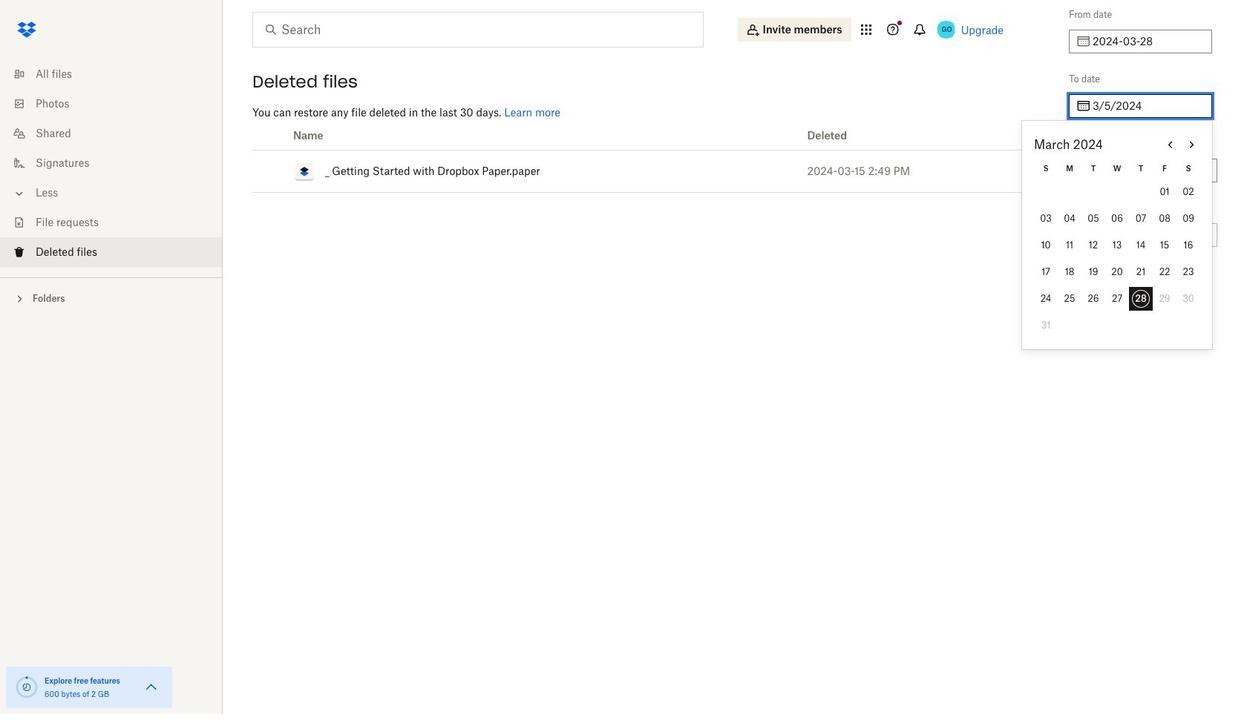 Task type: describe. For each thing, give the bounding box(es) containing it.
restore _ getting started with dropbox paper.paper row
[[252, 150, 1039, 193]]



Task type: vqa. For each thing, say whether or not it's contained in the screenshot.
Select This Row column header
yes



Task type: locate. For each thing, give the bounding box(es) containing it.
select this row column header
[[252, 122, 290, 150]]

less image
[[12, 186, 27, 201]]

row
[[252, 122, 1039, 150]]

2 column header from the left
[[795, 122, 1039, 150]]

None text field
[[1093, 33, 1203, 50], [1093, 98, 1203, 114], [1093, 33, 1203, 50], [1093, 98, 1203, 114]]

1 column header from the left
[[290, 122, 795, 150]]

list
[[0, 50, 223, 278]]

column header
[[290, 122, 795, 150], [795, 122, 1039, 150]]

list item
[[0, 238, 223, 267]]

dropbox image
[[12, 15, 42, 45]]

table
[[252, 122, 1039, 193]]

cell
[[252, 150, 290, 193]]



